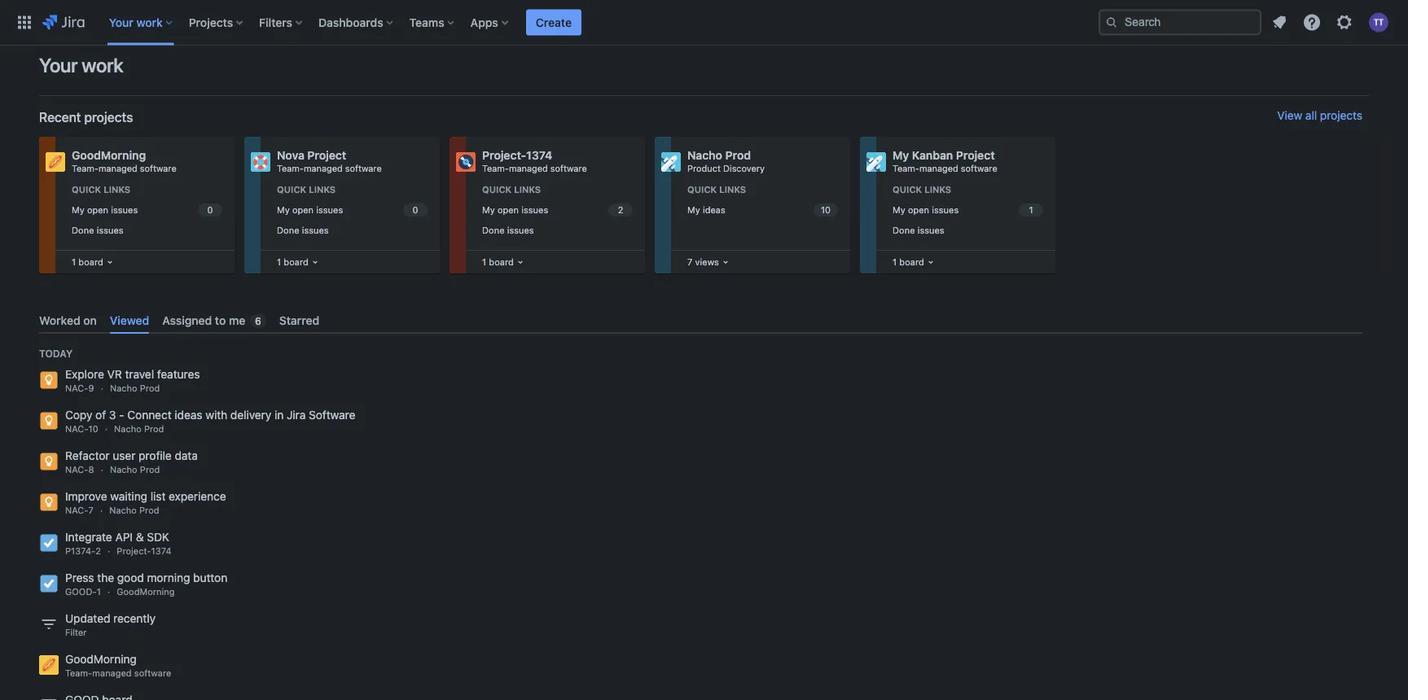 Task type: vqa. For each thing, say whether or not it's contained in the screenshot.
Advanced Roadmaps (Premium only) at bottom right
no



Task type: locate. For each thing, give the bounding box(es) containing it.
profile
[[139, 450, 172, 463]]

done issues
[[72, 225, 124, 235], [277, 225, 329, 235], [482, 225, 534, 235], [893, 225, 945, 235]]

1 horizontal spatial projects
[[1321, 109, 1363, 122]]

4 nac- from the top
[[65, 506, 88, 516]]

ideas down product
[[703, 205, 726, 215]]

5 links from the left
[[925, 185, 952, 195]]

software
[[140, 163, 177, 174], [345, 163, 382, 174], [551, 163, 587, 174], [961, 163, 998, 174], [134, 669, 171, 679]]

the
[[97, 572, 114, 585]]

board image for project
[[309, 256, 322, 269]]

projects
[[1321, 109, 1363, 122], [84, 110, 133, 125]]

1 board image from the left
[[103, 256, 116, 269]]

quick for project-
[[482, 185, 512, 195]]

jira image
[[42, 13, 85, 32], [42, 13, 85, 32]]

goodmorning down good
[[117, 587, 175, 598]]

appswitcher icon image
[[15, 13, 34, 32]]

prod up discovery
[[726, 149, 751, 162]]

nacho inside copy of 3 - connect ideas with delivery in jira software nac-10 · nacho prod
[[114, 424, 142, 435]]

nacho down -
[[114, 424, 142, 435]]

work
[[136, 15, 163, 29], [82, 54, 123, 77]]

links down discovery
[[720, 185, 746, 195]]

prod inside copy of 3 - connect ideas with delivery in jira software nac-10 · nacho prod
[[144, 424, 164, 435]]

1 done from the left
[[72, 225, 94, 235]]

nacho inside refactor user profile data nac-8 · nacho prod
[[110, 465, 137, 476]]

2 done issues link from the left
[[274, 221, 430, 240]]

0 vertical spatial work
[[136, 15, 163, 29]]

· down "the"
[[107, 587, 110, 598]]

1 vertical spatial project-
[[117, 546, 151, 557]]

5 quick links from the left
[[893, 185, 952, 195]]

press the good morning button good-1 · goodmorning
[[65, 572, 228, 598]]

done
[[72, 225, 94, 235], [277, 225, 299, 235], [482, 225, 505, 235], [893, 225, 915, 235]]

button
[[193, 572, 228, 585]]

0 vertical spatial 1374
[[526, 149, 553, 162]]

board image up starred
[[309, 256, 322, 269]]

board for team-
[[78, 257, 103, 267]]

1 my open issues from the left
[[72, 205, 138, 215]]

list
[[151, 490, 166, 504]]

0 horizontal spatial your
[[39, 54, 78, 77]]

project right kanban
[[956, 149, 995, 162]]

my open issues link
[[68, 201, 225, 219], [274, 201, 430, 219], [479, 201, 636, 219], [890, 201, 1046, 219]]

· right 2
[[108, 546, 110, 557]]

1 1 board from the left
[[72, 257, 103, 267]]

0 vertical spatial project-
[[482, 149, 526, 162]]

managed inside my kanban project team-managed software
[[920, 163, 959, 174]]

0 vertical spatial your work
[[109, 15, 163, 29]]

banner
[[0, 0, 1409, 46]]

0 horizontal spatial 7
[[88, 506, 94, 516]]

goodmorning team-managed software down updated recently filter
[[65, 653, 171, 679]]

2 my open issues link from the left
[[274, 201, 430, 219]]

1 nac- from the top
[[65, 384, 88, 394]]

open for 1374
[[498, 205, 519, 215]]

goodmorning team-managed software
[[72, 149, 177, 174], [65, 653, 171, 679]]

3 my open issues link from the left
[[479, 201, 636, 219]]

0 horizontal spatial 1 board button
[[274, 253, 322, 271]]

7 down improve
[[88, 506, 94, 516]]

done issues for project
[[277, 225, 329, 235]]

links
[[104, 185, 130, 195], [309, 185, 336, 195], [514, 185, 541, 195], [720, 185, 746, 195], [925, 185, 952, 195]]

my for goodmorning
[[72, 205, 85, 215]]

1374 inside project-1374 team-managed software
[[526, 149, 553, 162]]

prod for features
[[140, 384, 160, 394]]

1 links from the left
[[104, 185, 130, 195]]

1
[[72, 257, 76, 267], [277, 257, 281, 267], [482, 257, 487, 267], [893, 257, 897, 267], [97, 587, 101, 598]]

3 quick from the left
[[482, 185, 512, 195]]

2 quick from the left
[[277, 185, 306, 195]]

nacho for experience
[[109, 506, 137, 516]]

3 done issues link from the left
[[479, 221, 636, 240]]

goodmorning inside press the good morning button good-1 · goodmorning
[[117, 587, 175, 598]]

nacho down waiting
[[109, 506, 137, 516]]

1 board for kanban
[[893, 257, 925, 267]]

done issues link
[[68, 221, 225, 240], [274, 221, 430, 240], [479, 221, 636, 240], [890, 221, 1046, 240]]

quick down project-1374 team-managed software
[[482, 185, 512, 195]]

board image inside 7 views popup button
[[719, 256, 732, 269]]

1 horizontal spatial ideas
[[703, 205, 726, 215]]

1 board button
[[68, 253, 116, 271], [890, 253, 938, 271]]

2 1 board button from the left
[[890, 253, 938, 271]]

1 quick from the left
[[72, 185, 101, 195]]

prod inside explore vr travel features nac-9 · nacho prod
[[140, 384, 160, 394]]

0 horizontal spatial project-
[[117, 546, 151, 557]]

board for 1374
[[489, 257, 514, 267]]

kanban
[[912, 149, 953, 162]]

2 board from the left
[[284, 257, 309, 267]]

links for 1374
[[514, 185, 541, 195]]

tab list
[[33, 307, 1370, 334]]

nac- down explore
[[65, 384, 88, 394]]

1 for goodmorning
[[72, 257, 76, 267]]

1 vertical spatial ideas
[[175, 409, 203, 422]]

1 horizontal spatial project
[[956, 149, 995, 162]]

nac- for explore
[[65, 384, 88, 394]]

1 project from the left
[[307, 149, 346, 162]]

7 inside 7 views popup button
[[688, 257, 693, 267]]

my kanban project team-managed software
[[893, 149, 998, 174]]

nac- down copy
[[65, 424, 88, 435]]

2 project from the left
[[956, 149, 995, 162]]

all
[[1306, 109, 1318, 122]]

2 horizontal spatial board image
[[925, 256, 938, 269]]

software inside nova project team-managed software
[[345, 163, 382, 174]]

features
[[157, 368, 200, 381]]

links down nova project team-managed software
[[309, 185, 336, 195]]

prod down list
[[139, 506, 159, 516]]

press
[[65, 572, 94, 585]]

1 board from the left
[[78, 257, 103, 267]]

board image inside dropdown button
[[925, 256, 938, 269]]

quick up my ideas
[[688, 185, 717, 195]]

2 done from the left
[[277, 225, 299, 235]]

1 inside press the good morning button good-1 · goodmorning
[[97, 587, 101, 598]]

· inside improve waiting list experience nac-7 · nacho prod
[[100, 506, 103, 516]]

team- inside project-1374 team-managed software
[[482, 163, 509, 174]]

nac- inside improve waiting list experience nac-7 · nacho prod
[[65, 506, 88, 516]]

board image inside popup button
[[514, 256, 527, 269]]

projects right all
[[1321, 109, 1363, 122]]

2 board image from the left
[[309, 256, 322, 269]]

links for kanban
[[925, 185, 952, 195]]

quick down nova
[[277, 185, 306, 195]]

work left projects
[[136, 15, 163, 29]]

3 board from the left
[[489, 257, 514, 267]]

board image inside popup button
[[309, 256, 322, 269]]

explore vr travel features nac-9 · nacho prod
[[65, 368, 200, 394]]

your work left projects
[[109, 15, 163, 29]]

nacho inside improve waiting list experience nac-7 · nacho prod
[[109, 506, 137, 516]]

nacho for data
[[110, 465, 137, 476]]

search image
[[1106, 16, 1119, 29]]

3
[[109, 409, 116, 422]]

&
[[136, 531, 144, 544]]

goodmorning down the recent projects
[[72, 149, 146, 162]]

1 horizontal spatial board image
[[309, 256, 322, 269]]

quick links for project
[[277, 185, 336, 195]]

prod inside improve waiting list experience nac-7 · nacho prod
[[139, 506, 159, 516]]

0 vertical spatial 7
[[688, 257, 693, 267]]

0 horizontal spatial 1374
[[151, 546, 172, 557]]

nac- for refactor
[[65, 465, 88, 476]]

3 links from the left
[[514, 185, 541, 195]]

1 horizontal spatial 1374
[[526, 149, 553, 162]]

1 horizontal spatial work
[[136, 15, 163, 29]]

refactor
[[65, 450, 110, 463]]

view all projects link
[[1278, 109, 1363, 125]]

0 horizontal spatial board image
[[103, 256, 116, 269]]

nacho
[[688, 149, 723, 162], [110, 384, 137, 394], [114, 424, 142, 435], [110, 465, 137, 476], [109, 506, 137, 516]]

team- inside nova project team-managed software
[[277, 163, 304, 174]]

board image up viewed
[[103, 256, 116, 269]]

view all projects
[[1278, 109, 1363, 122]]

0 horizontal spatial board image
[[514, 256, 527, 269]]

quick links
[[72, 185, 130, 195], [277, 185, 336, 195], [482, 185, 541, 195], [688, 185, 746, 195], [893, 185, 952, 195]]

your inside popup button
[[109, 15, 133, 29]]

my inside my kanban project team-managed software
[[893, 149, 909, 162]]

open for team-
[[87, 205, 108, 215]]

1 1 board button from the left
[[68, 253, 116, 271]]

1 horizontal spatial 7
[[688, 257, 693, 267]]

-
[[119, 409, 124, 422]]

done issues link for nova project
[[274, 221, 430, 240]]

3 1 board from the left
[[482, 257, 514, 267]]

Search field
[[1099, 9, 1262, 35]]

1 board
[[72, 257, 103, 267], [277, 257, 309, 267], [482, 257, 514, 267], [893, 257, 925, 267]]

nac-
[[65, 384, 88, 394], [65, 424, 88, 435], [65, 465, 88, 476], [65, 506, 88, 516]]

4 quick from the left
[[688, 185, 717, 195]]

my open issues for team-
[[72, 205, 138, 215]]

nac- down improve
[[65, 506, 88, 516]]

open
[[87, 205, 108, 215], [292, 205, 314, 215], [498, 205, 519, 215], [908, 205, 930, 215]]

1 my open issues link from the left
[[68, 201, 225, 219]]

your work
[[109, 15, 163, 29], [39, 54, 123, 77]]

team-
[[72, 163, 99, 174], [277, 163, 304, 174], [482, 163, 509, 174], [893, 163, 920, 174], [65, 669, 92, 679]]

5 quick from the left
[[893, 185, 922, 195]]

nac- down refactor
[[65, 465, 88, 476]]

nacho down the user
[[110, 465, 137, 476]]

· inside explore vr travel features nac-9 · nacho prod
[[101, 384, 103, 394]]

4 my open issues from the left
[[893, 205, 959, 215]]

4 done issues from the left
[[893, 225, 945, 235]]

board image inside dropdown button
[[103, 256, 116, 269]]

2 quick links from the left
[[277, 185, 336, 195]]

1 horizontal spatial 1 board button
[[479, 253, 527, 271]]

my
[[893, 149, 909, 162], [72, 205, 85, 215], [277, 205, 290, 215], [482, 205, 495, 215], [688, 205, 700, 215], [893, 205, 906, 215]]

0 horizontal spatial 1 board button
[[68, 253, 116, 271]]

0 vertical spatial your
[[109, 15, 133, 29]]

quick down the recent projects
[[72, 185, 101, 195]]

quick links up my ideas
[[688, 185, 746, 195]]

4 1 board from the left
[[893, 257, 925, 267]]

2 1 board from the left
[[277, 257, 309, 267]]

create
[[536, 15, 572, 29]]

ideas
[[703, 205, 726, 215], [175, 409, 203, 422]]

p1374-
[[65, 546, 96, 557]]

4 open from the left
[[908, 205, 930, 215]]

prod down profile at the left bottom of page
[[140, 465, 160, 476]]

work up the recent projects
[[82, 54, 123, 77]]

1 horizontal spatial board image
[[719, 256, 732, 269]]

1 open from the left
[[87, 205, 108, 215]]

1 vertical spatial goodmorning
[[117, 587, 175, 598]]

3 open from the left
[[498, 205, 519, 215]]

· inside refactor user profile data nac-8 · nacho prod
[[101, 465, 103, 476]]

project-
[[482, 149, 526, 162], [117, 546, 151, 557]]

links down my kanban project team-managed software
[[925, 185, 952, 195]]

1 horizontal spatial your
[[109, 15, 133, 29]]

3 done from the left
[[482, 225, 505, 235]]

2 links from the left
[[309, 185, 336, 195]]

2 board image from the left
[[719, 256, 732, 269]]

1 board for project
[[277, 257, 309, 267]]

board image
[[514, 256, 527, 269], [719, 256, 732, 269], [925, 256, 938, 269]]

updated recently filter
[[65, 612, 156, 639]]

projects right recent
[[84, 110, 133, 125]]

board image for project
[[925, 256, 938, 269]]

done for project
[[277, 225, 299, 235]]

nacho down 'vr'
[[110, 384, 137, 394]]

quick links for prod
[[688, 185, 746, 195]]

2 vertical spatial goodmorning
[[65, 653, 137, 667]]

ideas left with
[[175, 409, 203, 422]]

1 board image from the left
[[514, 256, 527, 269]]

links down project-1374 team-managed software
[[514, 185, 541, 195]]

project
[[307, 149, 346, 162], [956, 149, 995, 162]]

3 my open issues from the left
[[482, 205, 549, 215]]

2 done issues from the left
[[277, 225, 329, 235]]

project- inside project-1374 team-managed software
[[482, 149, 526, 162]]

prod down travel
[[140, 384, 160, 394]]

7
[[688, 257, 693, 267], [88, 506, 94, 516]]

goodmorning down updated recently filter
[[65, 653, 137, 667]]

jira
[[287, 409, 306, 422]]

nacho for features
[[110, 384, 137, 394]]

3 done issues from the left
[[482, 225, 534, 235]]

0 horizontal spatial ideas
[[175, 409, 203, 422]]

· for integrate
[[108, 546, 110, 557]]

quick for nova
[[277, 185, 306, 195]]

0 horizontal spatial project
[[307, 149, 346, 162]]

4 board from the left
[[900, 257, 925, 267]]

work inside popup button
[[136, 15, 163, 29]]

2 nac- from the top
[[65, 424, 88, 435]]

7 left the views
[[688, 257, 693, 267]]

quick for goodmorning
[[72, 185, 101, 195]]

1 horizontal spatial project-
[[482, 149, 526, 162]]

delivery
[[231, 409, 272, 422]]

dashboards button
[[314, 9, 400, 35]]

view
[[1278, 109, 1303, 122]]

board image
[[103, 256, 116, 269], [309, 256, 322, 269]]

· right 8
[[101, 465, 103, 476]]

nacho inside explore vr travel features nac-9 · nacho prod
[[110, 384, 137, 394]]

1 vertical spatial work
[[82, 54, 123, 77]]

team- inside my kanban project team-managed software
[[893, 163, 920, 174]]

4 links from the left
[[720, 185, 746, 195]]

nova
[[277, 149, 305, 162]]

3 board image from the left
[[925, 256, 938, 269]]

board
[[78, 257, 103, 267], [284, 257, 309, 267], [489, 257, 514, 267], [900, 257, 925, 267]]

quick links down nova project team-managed software
[[277, 185, 336, 195]]

1 1 board button from the left
[[274, 253, 322, 271]]

· right the 10
[[105, 424, 108, 435]]

2 open from the left
[[292, 205, 314, 215]]

2 1 board button from the left
[[479, 253, 527, 271]]

in
[[275, 409, 284, 422]]

quick links down the recent projects
[[72, 185, 130, 195]]

1 vertical spatial 7
[[88, 506, 94, 516]]

to
[[215, 314, 226, 327]]

4 my open issues link from the left
[[890, 201, 1046, 219]]

nac- for improve
[[65, 506, 88, 516]]

links for team-
[[104, 185, 130, 195]]

your work up the recent projects
[[39, 54, 123, 77]]

done issues link for goodmorning
[[68, 221, 225, 240]]

nac- inside refactor user profile data nac-8 · nacho prod
[[65, 465, 88, 476]]

3 quick links from the left
[[482, 185, 541, 195]]

prod
[[726, 149, 751, 162], [140, 384, 160, 394], [144, 424, 164, 435], [140, 465, 160, 476], [139, 506, 159, 516]]

1 done issues from the left
[[72, 225, 124, 235]]

1 done issues link from the left
[[68, 221, 225, 240]]

· right 9
[[101, 384, 103, 394]]

nacho up product
[[688, 149, 723, 162]]

· for improve
[[100, 506, 103, 516]]

1 quick links from the left
[[72, 185, 130, 195]]

4 quick links from the left
[[688, 185, 746, 195]]

2 my open issues from the left
[[277, 205, 343, 215]]

managed
[[99, 163, 137, 174], [304, 163, 343, 174], [509, 163, 548, 174], [920, 163, 959, 174], [92, 669, 132, 679]]

3 nac- from the top
[[65, 465, 88, 476]]

managed inside nova project team-managed software
[[304, 163, 343, 174]]

my open issues link for project-1374
[[479, 201, 636, 219]]

project-1374 team-managed software
[[482, 149, 587, 174]]

recent projects
[[39, 110, 133, 125]]

prod inside refactor user profile data nac-8 · nacho prod
[[140, 465, 160, 476]]

·
[[101, 384, 103, 394], [105, 424, 108, 435], [101, 465, 103, 476], [100, 506, 103, 516], [108, 546, 110, 557], [107, 587, 110, 598]]

1374
[[526, 149, 553, 162], [151, 546, 172, 557]]

0 horizontal spatial work
[[82, 54, 123, 77]]

4 done from the left
[[893, 225, 915, 235]]

prod down connect
[[144, 424, 164, 435]]

links down the recent projects
[[104, 185, 130, 195]]

assigned to me
[[162, 314, 246, 327]]

quick down kanban
[[893, 185, 922, 195]]

4 done issues link from the left
[[890, 221, 1046, 240]]

0 vertical spatial goodmorning team-managed software
[[72, 149, 177, 174]]

goodmorning team-managed software down the recent projects
[[72, 149, 177, 174]]

of
[[95, 409, 106, 422]]

connect
[[127, 409, 172, 422]]

primary element
[[10, 0, 1099, 45]]

done issues for team-
[[72, 225, 124, 235]]

1 for my kanban project
[[893, 257, 897, 267]]

quick links down kanban
[[893, 185, 952, 195]]

quick
[[72, 185, 101, 195], [277, 185, 306, 195], [482, 185, 512, 195], [688, 185, 717, 195], [893, 185, 922, 195]]

views
[[695, 257, 719, 267]]

settings image
[[1335, 13, 1355, 32]]

· inside integrate api & sdk p1374-2 · project-1374
[[108, 546, 110, 557]]

1 vertical spatial 1374
[[151, 546, 172, 557]]

quick links down project-1374 team-managed software
[[482, 185, 541, 195]]

· down improve
[[100, 506, 103, 516]]

nac- inside explore vr travel features nac-9 · nacho prod
[[65, 384, 88, 394]]

project right nova
[[307, 149, 346, 162]]

1 board for 1374
[[482, 257, 514, 267]]

1 horizontal spatial 1 board button
[[890, 253, 938, 271]]



Task type: describe. For each thing, give the bounding box(es) containing it.
recent
[[39, 110, 81, 125]]

teams
[[410, 15, 445, 29]]

explore
[[65, 368, 104, 381]]

0 vertical spatial goodmorning
[[72, 149, 146, 162]]

done for kanban
[[893, 225, 915, 235]]

worked on
[[39, 314, 97, 327]]

project- inside integrate api & sdk p1374-2 · project-1374
[[117, 546, 151, 557]]

worked
[[39, 314, 80, 327]]

your work button
[[104, 9, 179, 35]]

open for project
[[292, 205, 314, 215]]

today
[[39, 348, 73, 359]]

software inside my kanban project team-managed software
[[961, 163, 998, 174]]

projects button
[[184, 9, 249, 35]]

sdk
[[147, 531, 169, 544]]

quick links for team-
[[72, 185, 130, 195]]

ideas inside copy of 3 - connect ideas with delivery in jira software nac-10 · nacho prod
[[175, 409, 203, 422]]

1374 inside integrate api & sdk p1374-2 · project-1374
[[151, 546, 172, 557]]

filters button
[[254, 9, 309, 35]]

your work inside popup button
[[109, 15, 163, 29]]

board image for team-
[[103, 256, 116, 269]]

done for team-
[[72, 225, 94, 235]]

nac- inside copy of 3 - connect ideas with delivery in jira software nac-10 · nacho prod
[[65, 424, 88, 435]]

apps button
[[466, 9, 515, 35]]

done issues link for my kanban project
[[890, 221, 1046, 240]]

my for my
[[893, 205, 906, 215]]

done issues link for project-1374
[[479, 221, 636, 240]]

done for 1374
[[482, 225, 505, 235]]

my open issues link for goodmorning
[[68, 201, 225, 219]]

7 views button
[[684, 253, 732, 271]]

done issues for kanban
[[893, 225, 945, 235]]

help image
[[1303, 13, 1322, 32]]

· inside copy of 3 - connect ideas with delivery in jira software nac-10 · nacho prod
[[105, 424, 108, 435]]

vr
[[107, 368, 122, 381]]

2
[[96, 546, 101, 557]]

· for explore
[[101, 384, 103, 394]]

tab list containing worked on
[[33, 307, 1370, 334]]

integrate
[[65, 531, 112, 544]]

1 vertical spatial your
[[39, 54, 78, 77]]

quick links for kanban
[[893, 185, 952, 195]]

projects
[[189, 15, 233, 29]]

open for kanban
[[908, 205, 930, 215]]

nova project team-managed software
[[277, 149, 382, 174]]

links for project
[[309, 185, 336, 195]]

quick for my
[[893, 185, 922, 195]]

refactor user profile data nac-8 · nacho prod
[[65, 450, 198, 476]]

7 inside improve waiting list experience nac-7 · nacho prod
[[88, 506, 94, 516]]

1 board button for kanban
[[890, 253, 938, 271]]

assigned
[[162, 314, 212, 327]]

dashboards
[[319, 15, 383, 29]]

software inside project-1374 team-managed software
[[551, 163, 587, 174]]

8
[[88, 465, 94, 476]]

0 horizontal spatial projects
[[84, 110, 133, 125]]

product
[[688, 163, 721, 174]]

6
[[255, 315, 261, 327]]

1 board for team-
[[72, 257, 103, 267]]

on
[[83, 314, 97, 327]]

project inside nova project team-managed software
[[307, 149, 346, 162]]

quick for nacho
[[688, 185, 717, 195]]

0 vertical spatial ideas
[[703, 205, 726, 215]]

prod inside the nacho prod product discovery
[[726, 149, 751, 162]]

my open issues for kanban
[[893, 205, 959, 215]]

1 board button for team-
[[68, 253, 116, 271]]

board for kanban
[[900, 257, 925, 267]]

api
[[115, 531, 133, 544]]

copy
[[65, 409, 92, 422]]

prod for experience
[[139, 506, 159, 516]]

experience
[[169, 490, 226, 504]]

travel
[[125, 368, 154, 381]]

my ideas link
[[684, 201, 841, 219]]

board image for team-
[[514, 256, 527, 269]]

copy of 3 - connect ideas with delivery in jira software nac-10 · nacho prod
[[65, 409, 356, 435]]

recently
[[113, 612, 156, 626]]

starred
[[279, 314, 320, 327]]

nacho prod product discovery
[[688, 149, 765, 174]]

notifications image
[[1270, 13, 1290, 32]]

my for nacho
[[688, 205, 700, 215]]

waiting
[[110, 490, 148, 504]]

my open issues link for my kanban project
[[890, 201, 1046, 219]]

my open issues link for nova project
[[274, 201, 430, 219]]

morning
[[147, 572, 190, 585]]

create button
[[526, 9, 582, 35]]

with
[[206, 409, 227, 422]]

filters
[[259, 15, 293, 29]]

viewed
[[110, 314, 149, 327]]

1 for nova project
[[277, 257, 281, 267]]

my for nova
[[277, 205, 290, 215]]

improve
[[65, 490, 107, 504]]

my open issues for 1374
[[482, 205, 549, 215]]

integrate api & sdk p1374-2 · project-1374
[[65, 531, 172, 557]]

done issues for 1374
[[482, 225, 534, 235]]

prod for data
[[140, 465, 160, 476]]

board for project
[[284, 257, 309, 267]]

banner containing your work
[[0, 0, 1409, 46]]

1 vertical spatial goodmorning team-managed software
[[65, 653, 171, 679]]

good-
[[65, 587, 97, 598]]

9
[[88, 384, 94, 394]]

software
[[309, 409, 356, 422]]

my open issues for project
[[277, 205, 343, 215]]

nacho inside the nacho prod product discovery
[[688, 149, 723, 162]]

me
[[229, 314, 246, 327]]

1 board button for project-
[[479, 253, 527, 271]]

updated
[[65, 612, 110, 626]]

1 for project-1374
[[482, 257, 487, 267]]

1 vertical spatial your work
[[39, 54, 123, 77]]

data
[[175, 450, 198, 463]]

your profile and settings image
[[1370, 13, 1389, 32]]

my ideas
[[688, 205, 726, 215]]

7 views
[[688, 257, 719, 267]]

filter
[[65, 628, 87, 639]]

1 board button for nova
[[274, 253, 322, 271]]

good
[[117, 572, 144, 585]]

· for refactor
[[101, 465, 103, 476]]

teams button
[[405, 9, 461, 35]]

improve waiting list experience nac-7 · nacho prod
[[65, 490, 226, 516]]

project inside my kanban project team-managed software
[[956, 149, 995, 162]]

managed inside project-1374 team-managed software
[[509, 163, 548, 174]]

· inside press the good morning button good-1 · goodmorning
[[107, 587, 110, 598]]

board image for product
[[719, 256, 732, 269]]

my for project-
[[482, 205, 495, 215]]

apps
[[471, 15, 499, 29]]

quick links for 1374
[[482, 185, 541, 195]]

discovery
[[723, 163, 765, 174]]

links for prod
[[720, 185, 746, 195]]

10
[[88, 424, 98, 435]]

user
[[113, 450, 136, 463]]



